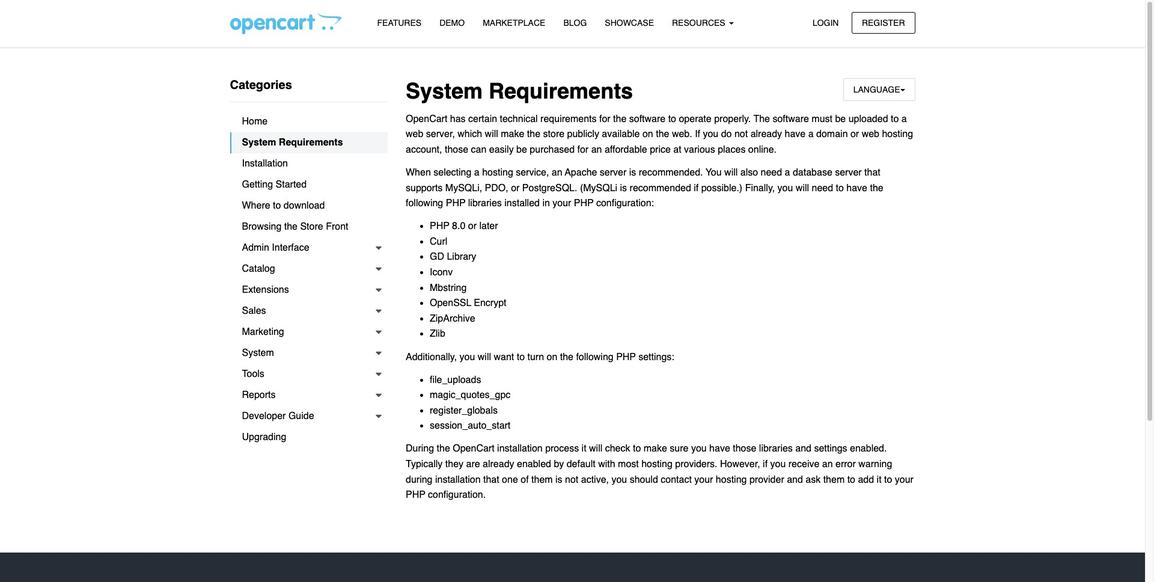 Task type: locate. For each thing, give the bounding box(es) containing it.
not
[[735, 129, 748, 140], [565, 474, 579, 485]]

1 horizontal spatial already
[[751, 129, 783, 140]]

for up available
[[600, 113, 611, 124]]

0 vertical spatial system requirements
[[406, 79, 633, 103]]

where to download link
[[230, 195, 388, 217]]

0 vertical spatial installation
[[497, 444, 543, 454]]

have left domain
[[785, 129, 806, 140]]

make
[[501, 129, 525, 140], [644, 444, 668, 454]]

opencart has certain technical requirements for the software to operate properly. the software must be uploaded to a web server, which will make the store publicly available on the web. if you do not already have a domain or web hosting account, those can easily be purchased for an affordable price at various places online.
[[406, 113, 914, 155]]

following down the supports
[[406, 198, 443, 209]]

resources link
[[663, 13, 743, 34]]

you right if
[[703, 129, 719, 140]]

system link
[[230, 343, 388, 364]]

or down uploaded
[[851, 129, 860, 140]]

0 horizontal spatial on
[[547, 352, 558, 362]]

those up however,
[[733, 444, 757, 454]]

1 software from the left
[[630, 113, 666, 124]]

will up with
[[589, 444, 603, 454]]

that down uploaded
[[865, 167, 881, 178]]

the
[[613, 113, 627, 124], [527, 129, 541, 140], [656, 129, 670, 140], [871, 183, 884, 193], [284, 221, 298, 232], [560, 352, 574, 362], [437, 444, 450, 454]]

a left database
[[785, 167, 791, 178]]

1 vertical spatial that
[[484, 474, 500, 485]]

register
[[862, 18, 905, 27]]

0 horizontal spatial an
[[552, 167, 563, 178]]

1 horizontal spatial if
[[763, 459, 768, 470]]

to right uploaded
[[891, 113, 899, 124]]

will down certain
[[485, 129, 498, 140]]

0 vertical spatial if
[[694, 183, 699, 193]]

that left one
[[484, 474, 500, 485]]

or up installed
[[511, 183, 520, 193]]

is inside during the opencart installation process it will check to make sure you have those libraries and settings enabled. typically they are already enabled by default with most hosting providers. however, if you receive an error warning during installation that one of them is not active, you should contact your hosting provider and ask them to add it to your php configuration.
[[556, 474, 563, 485]]

1 vertical spatial installation
[[435, 474, 481, 485]]

0 horizontal spatial if
[[694, 183, 699, 193]]

typically
[[406, 459, 443, 470]]

it
[[582, 444, 587, 454], [877, 474, 882, 485]]

make left sure
[[644, 444, 668, 454]]

blog
[[564, 18, 587, 28]]

on right turn
[[547, 352, 558, 362]]

make down 'technical'
[[501, 129, 525, 140]]

1 horizontal spatial opencart
[[453, 444, 495, 454]]

not down default
[[565, 474, 579, 485]]

a up the mysqli,
[[474, 167, 480, 178]]

download
[[284, 200, 325, 211]]

server right database
[[836, 167, 862, 178]]

installation up configuration.
[[435, 474, 481, 485]]

1 horizontal spatial your
[[695, 474, 714, 485]]

2 vertical spatial or
[[468, 221, 477, 232]]

1 horizontal spatial for
[[600, 113, 611, 124]]

service,
[[516, 167, 549, 178]]

php up curl
[[430, 221, 450, 232]]

1 vertical spatial those
[[733, 444, 757, 454]]

ziparchive
[[430, 313, 475, 324]]

will inside the opencart has certain technical requirements for the software to operate properly. the software must be uploaded to a web server, which will make the store publicly available on the web. if you do not already have a domain or web hosting account, those can easily be purchased for an affordable price at various places online.
[[485, 129, 498, 140]]

an inside during the opencart installation process it will check to make sure you have those libraries and settings enabled. typically they are already enabled by default with most hosting providers. however, if you receive an error warning during installation that one of them is not active, you should contact your hosting provider and ask them to add it to your php configuration.
[[823, 459, 833, 470]]

an down "settings"
[[823, 459, 833, 470]]

hosting down however,
[[716, 474, 747, 485]]

0 horizontal spatial those
[[445, 144, 469, 155]]

to up the most
[[633, 444, 641, 454]]

php down 'during'
[[406, 490, 426, 501]]

curl
[[430, 236, 448, 247]]

0 horizontal spatial be
[[517, 144, 527, 155]]

0 horizontal spatial for
[[578, 144, 589, 155]]

web up account,
[[406, 129, 424, 140]]

2 server from the left
[[836, 167, 862, 178]]

1 vertical spatial it
[[877, 474, 882, 485]]

have down domain
[[847, 183, 868, 193]]

1 horizontal spatial or
[[511, 183, 520, 193]]

0 horizontal spatial need
[[761, 167, 783, 178]]

0 vertical spatial have
[[785, 129, 806, 140]]

or right 8.0
[[468, 221, 477, 232]]

opencart up are
[[453, 444, 495, 454]]

it right add
[[877, 474, 882, 485]]

0 horizontal spatial opencart
[[406, 113, 448, 124]]

to right where
[[273, 200, 281, 211]]

0 horizontal spatial requirements
[[279, 137, 343, 148]]

marketplace link
[[474, 13, 555, 34]]

server
[[600, 167, 627, 178], [836, 167, 862, 178]]

0 vertical spatial already
[[751, 129, 783, 140]]

0 horizontal spatial already
[[483, 459, 515, 470]]

0 horizontal spatial have
[[710, 444, 731, 454]]

them down 'error'
[[824, 474, 845, 485]]

that
[[865, 167, 881, 178], [484, 474, 500, 485]]

browsing
[[242, 221, 282, 232]]

1 vertical spatial not
[[565, 474, 579, 485]]

developer
[[242, 411, 286, 422]]

system requirements down home link
[[242, 137, 343, 148]]

when selecting a hosting service, an apache server is recommended. you will also need a database server that supports mysqli, pdo, or postgresql. (mysqli is recommended if possible.) finally, you will need to have the following php libraries installed in your php configuration:
[[406, 167, 884, 209]]

blog link
[[555, 13, 596, 34]]

selecting
[[434, 167, 472, 178]]

your right add
[[895, 474, 914, 485]]

most
[[618, 459, 639, 470]]

and down receive
[[787, 474, 803, 485]]

available
[[602, 129, 640, 140]]

libraries up receive
[[760, 444, 793, 454]]

1 horizontal spatial libraries
[[760, 444, 793, 454]]

installation
[[242, 158, 288, 169]]

1 horizontal spatial them
[[824, 474, 845, 485]]

the inside when selecting a hosting service, an apache server is recommended. you will also need a database server that supports mysqli, pdo, or postgresql. (mysqli is recommended if possible.) finally, you will need to have the following php libraries installed in your php configuration:
[[871, 183, 884, 193]]

0 vertical spatial be
[[836, 113, 846, 124]]

on up price
[[643, 129, 654, 140]]

you up file_uploads
[[460, 352, 475, 362]]

software up available
[[630, 113, 666, 124]]

recommended.
[[639, 167, 703, 178]]

settings:
[[639, 352, 675, 362]]

operate
[[679, 113, 712, 124]]

1 vertical spatial if
[[763, 459, 768, 470]]

1 them from the left
[[532, 474, 553, 485]]

0 horizontal spatial make
[[501, 129, 525, 140]]

need down database
[[812, 183, 834, 193]]

server up (mysqli
[[600, 167, 627, 178]]

and up receive
[[796, 444, 812, 454]]

or
[[851, 129, 860, 140], [511, 183, 520, 193], [468, 221, 477, 232]]

will inside during the opencart installation process it will check to make sure you have those libraries and settings enabled. typically they are already enabled by default with most hosting providers. however, if you receive an error warning during installation that one of them is not active, you should contact your hosting provider and ask them to add it to your php configuration.
[[589, 444, 603, 454]]

be right easily
[[517, 144, 527, 155]]

system up the has
[[406, 79, 483, 103]]

0 horizontal spatial not
[[565, 474, 579, 485]]

0 horizontal spatial that
[[484, 474, 500, 485]]

2 them from the left
[[824, 474, 845, 485]]

iconv
[[430, 267, 453, 278]]

them down enabled at the left of page
[[532, 474, 553, 485]]

have inside during the opencart installation process it will check to make sure you have those libraries and settings enabled. typically they are already enabled by default with most hosting providers. however, if you receive an error warning during installation that one of them is not active, you should contact your hosting provider and ask them to add it to your php configuration.
[[710, 444, 731, 454]]

front
[[326, 221, 349, 232]]

not right do
[[735, 129, 748, 140]]

requirements down home link
[[279, 137, 343, 148]]

1 horizontal spatial not
[[735, 129, 748, 140]]

1 horizontal spatial web
[[862, 129, 880, 140]]

0 vertical spatial system
[[406, 79, 483, 103]]

opencart inside the opencart has certain technical requirements for the software to operate properly. the software must be uploaded to a web server, which will make the store publicly available on the web. if you do not already have a domain or web hosting account, those can easily be purchased for an affordable price at various places online.
[[406, 113, 448, 124]]

showcase
[[605, 18, 654, 28]]

hosting down uploaded
[[883, 129, 914, 140]]

if left possible.)
[[694, 183, 699, 193]]

add
[[859, 474, 875, 485]]

you up "providers." in the bottom of the page
[[692, 444, 707, 454]]

pdo,
[[485, 183, 509, 193]]

to down domain
[[836, 183, 844, 193]]

browsing the store front
[[242, 221, 349, 232]]

if
[[695, 129, 701, 140]]

1 horizontal spatial be
[[836, 113, 846, 124]]

1 horizontal spatial is
[[620, 183, 627, 193]]

if up provider
[[763, 459, 768, 470]]

1 vertical spatial already
[[483, 459, 515, 470]]

1 vertical spatial system requirements
[[242, 137, 343, 148]]

an up postgresql. at top
[[552, 167, 563, 178]]

have up however,
[[710, 444, 731, 454]]

1 horizontal spatial an
[[592, 144, 602, 155]]

1 horizontal spatial software
[[773, 113, 809, 124]]

0 vertical spatial or
[[851, 129, 860, 140]]

magic_quotes_gpc
[[430, 390, 511, 401]]

1 horizontal spatial on
[[643, 129, 654, 140]]

0 vertical spatial that
[[865, 167, 881, 178]]

web down uploaded
[[862, 129, 880, 140]]

affordable
[[605, 144, 648, 155]]

php left 'settings:'
[[617, 352, 636, 362]]

installation up enabled at the left of page
[[497, 444, 543, 454]]

0 vertical spatial not
[[735, 129, 748, 140]]

0 vertical spatial opencart
[[406, 113, 448, 124]]

admin
[[242, 242, 269, 253]]

0 horizontal spatial web
[[406, 129, 424, 140]]

web
[[406, 129, 424, 140], [862, 129, 880, 140]]

is down by
[[556, 474, 563, 485]]

0 vertical spatial requirements
[[489, 79, 633, 103]]

1 horizontal spatial that
[[865, 167, 881, 178]]

1 horizontal spatial installation
[[497, 444, 543, 454]]

online.
[[749, 144, 777, 155]]

system requirements up 'technical'
[[406, 79, 633, 103]]

0 horizontal spatial your
[[553, 198, 572, 209]]

software
[[630, 113, 666, 124], [773, 113, 809, 124]]

already up online.
[[751, 129, 783, 140]]

following
[[406, 198, 443, 209], [576, 352, 614, 362]]

0 vertical spatial on
[[643, 129, 654, 140]]

2 horizontal spatial or
[[851, 129, 860, 140]]

active,
[[581, 474, 609, 485]]

0 vertical spatial need
[[761, 167, 783, 178]]

sure
[[670, 444, 689, 454]]

1 horizontal spatial those
[[733, 444, 757, 454]]

0 horizontal spatial libraries
[[468, 198, 502, 209]]

is down affordable
[[630, 167, 637, 178]]

to down 'warning'
[[885, 474, 893, 485]]

be up domain
[[836, 113, 846, 124]]

following right turn
[[576, 352, 614, 362]]

easily
[[489, 144, 514, 155]]

php inside php 8.0 or later curl gd library iconv mbstring openssl encrypt ziparchive zlib
[[430, 221, 450, 232]]

2 vertical spatial have
[[710, 444, 731, 454]]

1 horizontal spatial server
[[836, 167, 862, 178]]

hosting up pdo,
[[482, 167, 513, 178]]

if inside during the opencart installation process it will check to make sure you have those libraries and settings enabled. typically they are already enabled by default with most hosting providers. however, if you receive an error warning during installation that one of them is not active, you should contact your hosting provider and ask them to add it to your php configuration.
[[763, 459, 768, 470]]

2 software from the left
[[773, 113, 809, 124]]

an down 'publicly'
[[592, 144, 602, 155]]

already
[[751, 129, 783, 140], [483, 459, 515, 470]]

1 vertical spatial on
[[547, 352, 558, 362]]

process
[[546, 444, 579, 454]]

should
[[630, 474, 658, 485]]

need up finally,
[[761, 167, 783, 178]]

login
[[813, 18, 839, 27]]

system up the tools
[[242, 348, 274, 358]]

0 horizontal spatial is
[[556, 474, 563, 485]]

1 horizontal spatial need
[[812, 183, 834, 193]]

opencart up server,
[[406, 113, 448, 124]]

upgrading
[[242, 432, 286, 443]]

opencart
[[406, 113, 448, 124], [453, 444, 495, 454]]

your inside when selecting a hosting service, an apache server is recommended. you will also need a database server that supports mysqli, pdo, or postgresql. (mysqli is recommended if possible.) finally, you will need to have the following php libraries installed in your php configuration:
[[553, 198, 572, 209]]

getting started
[[242, 179, 307, 190]]

hosting inside when selecting a hosting service, an apache server is recommended. you will also need a database server that supports mysqli, pdo, or postgresql. (mysqli is recommended if possible.) finally, you will need to have the following php libraries installed in your php configuration:
[[482, 167, 513, 178]]

already up one
[[483, 459, 515, 470]]

will down database
[[796, 183, 810, 193]]

1 vertical spatial following
[[576, 352, 614, 362]]

need
[[761, 167, 783, 178], [812, 183, 834, 193]]

0 vertical spatial libraries
[[468, 198, 502, 209]]

also
[[741, 167, 758, 178]]

1 vertical spatial opencart
[[453, 444, 495, 454]]

your down "providers." in the bottom of the page
[[695, 474, 714, 485]]

0 horizontal spatial them
[[532, 474, 553, 485]]

that inside during the opencart installation process it will check to make sure you have those libraries and settings enabled. typically they are already enabled by default with most hosting providers. however, if you receive an error warning during installation that one of them is not active, you should contact your hosting provider and ask them to add it to your php configuration.
[[484, 474, 500, 485]]

already inside the opencart has certain technical requirements for the software to operate properly. the software must be uploaded to a web server, which will make the store publicly available on the web. if you do not already have a domain or web hosting account, those can easily be purchased for an affordable price at various places online.
[[751, 129, 783, 140]]

of
[[521, 474, 529, 485]]

2 horizontal spatial an
[[823, 459, 833, 470]]

software right 'the'
[[773, 113, 809, 124]]

8.0
[[452, 221, 466, 232]]

0 horizontal spatial or
[[468, 221, 477, 232]]

0 horizontal spatial software
[[630, 113, 666, 124]]

or inside php 8.0 or later curl gd library iconv mbstring openssl encrypt ziparchive zlib
[[468, 221, 477, 232]]

marketing link
[[230, 322, 388, 343]]

0 vertical spatial those
[[445, 144, 469, 155]]

those down which
[[445, 144, 469, 155]]

php down (mysqli
[[574, 198, 594, 209]]

1 vertical spatial make
[[644, 444, 668, 454]]

2 vertical spatial an
[[823, 459, 833, 470]]

0 horizontal spatial it
[[582, 444, 587, 454]]

demo link
[[431, 13, 474, 34]]

1 server from the left
[[600, 167, 627, 178]]

supports
[[406, 183, 443, 193]]

0 vertical spatial following
[[406, 198, 443, 209]]

2 horizontal spatial have
[[847, 183, 868, 193]]

providers.
[[676, 459, 718, 470]]

categories
[[230, 78, 292, 92]]

an inside when selecting a hosting service, an apache server is recommended. you will also need a database server that supports mysqli, pdo, or postgresql. (mysqli is recommended if possible.) finally, you will need to have the following php libraries installed in your php configuration:
[[552, 167, 563, 178]]

your right in
[[553, 198, 572, 209]]

system down "home"
[[242, 137, 276, 148]]

to left add
[[848, 474, 856, 485]]

database
[[793, 167, 833, 178]]

0 horizontal spatial following
[[406, 198, 443, 209]]

for
[[600, 113, 611, 124], [578, 144, 589, 155]]

2 horizontal spatial your
[[895, 474, 914, 485]]

1 vertical spatial for
[[578, 144, 589, 155]]

1 vertical spatial be
[[517, 144, 527, 155]]

for down 'publicly'
[[578, 144, 589, 155]]

server,
[[426, 129, 455, 140]]

an
[[592, 144, 602, 155], [552, 167, 563, 178], [823, 459, 833, 470]]

2 vertical spatial system
[[242, 348, 274, 358]]

libraries down pdo,
[[468, 198, 502, 209]]

will left want
[[478, 352, 491, 362]]

upgrading link
[[230, 427, 388, 448]]

1 vertical spatial have
[[847, 183, 868, 193]]

requirements up requirements
[[489, 79, 633, 103]]

installation
[[497, 444, 543, 454], [435, 474, 481, 485]]

is up configuration:
[[620, 183, 627, 193]]

on inside the opencart has certain technical requirements for the software to operate properly. the software must be uploaded to a web server, which will make the store publicly available on the web. if you do not already have a domain or web hosting account, those can easily be purchased for an affordable price at various places online.
[[643, 129, 654, 140]]

1 vertical spatial libraries
[[760, 444, 793, 454]]

mbstring
[[430, 282, 467, 293]]

to left turn
[[517, 352, 525, 362]]

0 vertical spatial an
[[592, 144, 602, 155]]

you right finally,
[[778, 183, 794, 193]]

2 vertical spatial is
[[556, 474, 563, 485]]

php down the mysqli,
[[446, 198, 466, 209]]

reports
[[242, 390, 276, 401]]

it up default
[[582, 444, 587, 454]]



Task type: describe. For each thing, give the bounding box(es) containing it.
2 horizontal spatial is
[[630, 167, 637, 178]]

additionally, you will want to turn on the following php settings:
[[406, 352, 675, 362]]

(mysqli
[[580, 183, 618, 193]]

provider
[[750, 474, 785, 485]]

openssl
[[430, 298, 472, 309]]

already inside during the opencart installation process it will check to make sure you have those libraries and settings enabled. typically they are already enabled by default with most hosting providers. however, if you receive an error warning during installation that one of them is not active, you should contact your hosting provider and ask them to add it to your php configuration.
[[483, 459, 515, 470]]

1 horizontal spatial following
[[576, 352, 614, 362]]

in
[[543, 198, 550, 209]]

configuration.
[[428, 490, 486, 501]]

those inside during the opencart installation process it will check to make sure you have those libraries and settings enabled. typically they are already enabled by default with most hosting providers. however, if you receive an error warning during installation that one of them is not active, you should contact your hosting provider and ask them to add it to your php configuration.
[[733, 444, 757, 454]]

they
[[446, 459, 464, 470]]

the
[[754, 113, 770, 124]]

purchased
[[530, 144, 575, 155]]

0 vertical spatial and
[[796, 444, 812, 454]]

opencart inside during the opencart installation process it will check to make sure you have those libraries and settings enabled. typically they are already enabled by default with most hosting providers. however, if you receive an error warning during installation that one of them is not active, you should contact your hosting provider and ask them to add it to your php configuration.
[[453, 444, 495, 454]]

to up web.
[[669, 113, 677, 124]]

getting started link
[[230, 174, 388, 195]]

configuration:
[[597, 198, 654, 209]]

when
[[406, 167, 431, 178]]

the inside during the opencart installation process it will check to make sure you have those libraries and settings enabled. typically they are already enabled by default with most hosting providers. however, if you receive an error warning during installation that one of them is not active, you should contact your hosting provider and ask them to add it to your php configuration.
[[437, 444, 450, 454]]

php inside during the opencart installation process it will check to make sure you have those libraries and settings enabled. typically they are already enabled by default with most hosting providers. however, if you receive an error warning during installation that one of them is not active, you should contact your hosting provider and ask them to add it to your php configuration.
[[406, 490, 426, 501]]

demo
[[440, 18, 465, 28]]

you down the most
[[612, 474, 627, 485]]

extensions link
[[230, 280, 388, 301]]

you up provider
[[771, 459, 786, 470]]

following inside when selecting a hosting service, an apache server is recommended. you will also need a database server that supports mysqli, pdo, or postgresql. (mysqli is recommended if possible.) finally, you will need to have the following php libraries installed in your php configuration:
[[406, 198, 443, 209]]

1 vertical spatial need
[[812, 183, 834, 193]]

admin interface link
[[230, 238, 388, 259]]

file_uploads magic_quotes_gpc register_globals session_auto_start
[[430, 374, 511, 431]]

has
[[450, 113, 466, 124]]

default
[[567, 459, 596, 470]]

1 horizontal spatial system requirements
[[406, 79, 633, 103]]

register_globals
[[430, 405, 498, 416]]

warning
[[859, 459, 893, 470]]

settings
[[815, 444, 848, 454]]

that inside when selecting a hosting service, an apache server is recommended. you will also need a database server that supports mysqli, pdo, or postgresql. (mysqli is recommended if possible.) finally, you will need to have the following php libraries installed in your php configuration:
[[865, 167, 881, 178]]

hosting up should
[[642, 459, 673, 470]]

1 vertical spatial requirements
[[279, 137, 343, 148]]

requirements
[[541, 113, 597, 124]]

technical
[[500, 113, 538, 124]]

have inside when selecting a hosting service, an apache server is recommended. you will also need a database server that supports mysqli, pdo, or postgresql. (mysqli is recommended if possible.) finally, you will need to have the following php libraries installed in your php configuration:
[[847, 183, 868, 193]]

during the opencart installation process it will check to make sure you have those libraries and settings enabled. typically they are already enabled by default with most hosting providers. however, if you receive an error warning during installation that one of them is not active, you should contact your hosting provider and ask them to add it to your php configuration.
[[406, 444, 914, 501]]

make inside the opencart has certain technical requirements for the software to operate properly. the software must be uploaded to a web server, which will make the store publicly available on the web. if you do not already have a domain or web hosting account, those can easily be purchased for an affordable price at various places online.
[[501, 129, 525, 140]]

2 web from the left
[[862, 129, 880, 140]]

0 vertical spatial for
[[600, 113, 611, 124]]

catalog link
[[230, 259, 388, 280]]

publicly
[[567, 129, 600, 140]]

to inside where to download 'link'
[[273, 200, 281, 211]]

an inside the opencart has certain technical requirements for the software to operate properly. the software must be uploaded to a web server, which will make the store publicly available on the web. if you do not already have a domain or web hosting account, those can easily be purchased for an affordable price at various places online.
[[592, 144, 602, 155]]

recommended
[[630, 183, 692, 193]]

extensions
[[242, 284, 289, 295]]

sales link
[[230, 301, 388, 322]]

features link
[[368, 13, 431, 34]]

contact
[[661, 474, 692, 485]]

will right you
[[725, 167, 738, 178]]

error
[[836, 459, 856, 470]]

where to download
[[242, 200, 325, 211]]

or inside when selecting a hosting service, an apache server is recommended. you will also need a database server that supports mysqli, pdo, or postgresql. (mysqli is recommended if possible.) finally, you will need to have the following php libraries installed in your php configuration:
[[511, 183, 520, 193]]

a down must
[[809, 129, 814, 140]]

to inside when selecting a hosting service, an apache server is recommended. you will also need a database server that supports mysqli, pdo, or postgresql. (mysqli is recommended if possible.) finally, you will need to have the following php libraries installed in your php configuration:
[[836, 183, 844, 193]]

started
[[276, 179, 307, 190]]

can
[[471, 144, 487, 155]]

1 horizontal spatial it
[[877, 474, 882, 485]]

file_uploads
[[430, 374, 481, 385]]

register link
[[852, 12, 916, 34]]

login link
[[803, 12, 850, 34]]

make inside during the opencart installation process it will check to make sure you have those libraries and settings enabled. typically they are already enabled by default with most hosting providers. however, if you receive an error warning during installation that one of them is not active, you should contact your hosting provider and ask them to add it to your php configuration.
[[644, 444, 668, 454]]

0 horizontal spatial installation
[[435, 474, 481, 485]]

however,
[[720, 459, 761, 470]]

system requirements link
[[230, 132, 388, 153]]

enabled
[[517, 459, 551, 470]]

getting
[[242, 179, 273, 190]]

admin interface
[[242, 242, 309, 253]]

features
[[377, 18, 422, 28]]

account,
[[406, 144, 442, 155]]

want
[[494, 352, 514, 362]]

browsing the store front link
[[230, 217, 388, 238]]

opencart - open source shopping cart solution image
[[230, 13, 341, 34]]

ask
[[806, 474, 821, 485]]

various
[[684, 144, 716, 155]]

installed
[[505, 198, 540, 209]]

resources
[[672, 18, 728, 28]]

1 vertical spatial system
[[242, 137, 276, 148]]

you
[[706, 167, 722, 178]]

one
[[502, 474, 518, 485]]

places
[[718, 144, 746, 155]]

or inside the opencart has certain technical requirements for the software to operate properly. the software must be uploaded to a web server, which will make the store publicly available on the web. if you do not already have a domain or web hosting account, those can easily be purchased for an affordable price at various places online.
[[851, 129, 860, 140]]

those inside the opencart has certain technical requirements for the software to operate properly. the software must be uploaded to a web server, which will make the store publicly available on the web. if you do not already have a domain or web hosting account, those can easily be purchased for an affordable price at various places online.
[[445, 144, 469, 155]]

1 vertical spatial and
[[787, 474, 803, 485]]

during
[[406, 474, 433, 485]]

developer guide
[[242, 411, 314, 422]]

zlib
[[430, 329, 446, 339]]

libraries inside during the opencart installation process it will check to make sure you have those libraries and settings enabled. typically they are already enabled by default with most hosting providers. however, if you receive an error warning during installation that one of them is not active, you should contact your hosting provider and ask them to add it to your php configuration.
[[760, 444, 793, 454]]

have inside the opencart has certain technical requirements for the software to operate properly. the software must be uploaded to a web server, which will make the store publicly available on the web. if you do not already have a domain or web hosting account, those can easily be purchased for an affordable price at various places online.
[[785, 129, 806, 140]]

0 vertical spatial it
[[582, 444, 587, 454]]

home link
[[230, 111, 388, 132]]

hosting inside the opencart has certain technical requirements for the software to operate properly. the software must be uploaded to a web server, which will make the store publicly available on the web. if you do not already have a domain or web hosting account, those can easily be purchased for an affordable price at various places online.
[[883, 129, 914, 140]]

possible.)
[[702, 183, 743, 193]]

not inside the opencart has certain technical requirements for the software to operate properly. the software must be uploaded to a web server, which will make the store publicly available on the web. if you do not already have a domain or web hosting account, those can easily be purchased for an affordable price at various places online.
[[735, 129, 748, 140]]

interface
[[272, 242, 309, 253]]

gd
[[430, 252, 444, 262]]

1 horizontal spatial requirements
[[489, 79, 633, 103]]

later
[[480, 221, 498, 232]]

price
[[650, 144, 671, 155]]

a right uploaded
[[902, 113, 907, 124]]

apache
[[565, 167, 597, 178]]

not inside during the opencart installation process it will check to make sure you have those libraries and settings enabled. typically they are already enabled by default with most hosting providers. however, if you receive an error warning during installation that one of them is not active, you should contact your hosting provider and ask them to add it to your php configuration.
[[565, 474, 579, 485]]

domain
[[817, 129, 848, 140]]

you inside when selecting a hosting service, an apache server is recommended. you will also need a database server that supports mysqli, pdo, or postgresql. (mysqli is recommended if possible.) finally, you will need to have the following php libraries installed in your php configuration:
[[778, 183, 794, 193]]

if inside when selecting a hosting service, an apache server is recommended. you will also need a database server that supports mysqli, pdo, or postgresql. (mysqli is recommended if possible.) finally, you will need to have the following php libraries installed in your php configuration:
[[694, 183, 699, 193]]

0 horizontal spatial system requirements
[[242, 137, 343, 148]]

1 vertical spatial is
[[620, 183, 627, 193]]

libraries inside when selecting a hosting service, an apache server is recommended. you will also need a database server that supports mysqli, pdo, or postgresql. (mysqli is recommended if possible.) finally, you will need to have the following php libraries installed in your php configuration:
[[468, 198, 502, 209]]

language
[[854, 85, 901, 94]]

store
[[543, 129, 565, 140]]

marketplace
[[483, 18, 546, 28]]

do
[[722, 129, 732, 140]]

uploaded
[[849, 113, 889, 124]]

properly.
[[715, 113, 751, 124]]

finally,
[[746, 183, 775, 193]]

you inside the opencart has certain technical requirements for the software to operate properly. the software must be uploaded to a web server, which will make the store publicly available on the web. if you do not already have a domain or web hosting account, those can easily be purchased for an affordable price at various places online.
[[703, 129, 719, 140]]

language button
[[844, 78, 916, 101]]

1 web from the left
[[406, 129, 424, 140]]

session_auto_start
[[430, 421, 511, 431]]

receive
[[789, 459, 820, 470]]



Task type: vqa. For each thing, say whether or not it's contained in the screenshot.
file, within IT IS UNCOMMON FOR MODULES TO REQUIRE A MODEL FILE ON THE ADMIN SIDE. HOWEVER, IF YOUR MODULE RELIES ON ITS OWN DATABASE TABLE, OR A CUSTOM QUERY TO CREATE DATA OF A PARTICULAR FORMAT, THEN YOU MAY FIND YOURSELF WRITING A MODEL FILE. AN EXAMPLE OF THIS MAY BE IF YOU ARE WRITING A VISITOR COUNTER MODULE, WHERE EACH VISITOR IS STORED IN A DATABASE TABLE WITH THEIR IP ADDRESS AND NUMBER OF VISITS. YOU MAY THEN CREATE A MODEL FILE, WITH A FUNCTION TO DEFINE AND CREATE THIS EXTRA TABLE IN THE OPENCART DATABASE. THE MODEL FILE WILL LIVE IN THE ADMIN/MODEL/MODULE FOLDER. YOU MAY CALL YOUR MODEL FILE MY_MODULE.PHP, THE SAME AS YOUR CONTROLLER AND LANGUAGE FILES.
no



